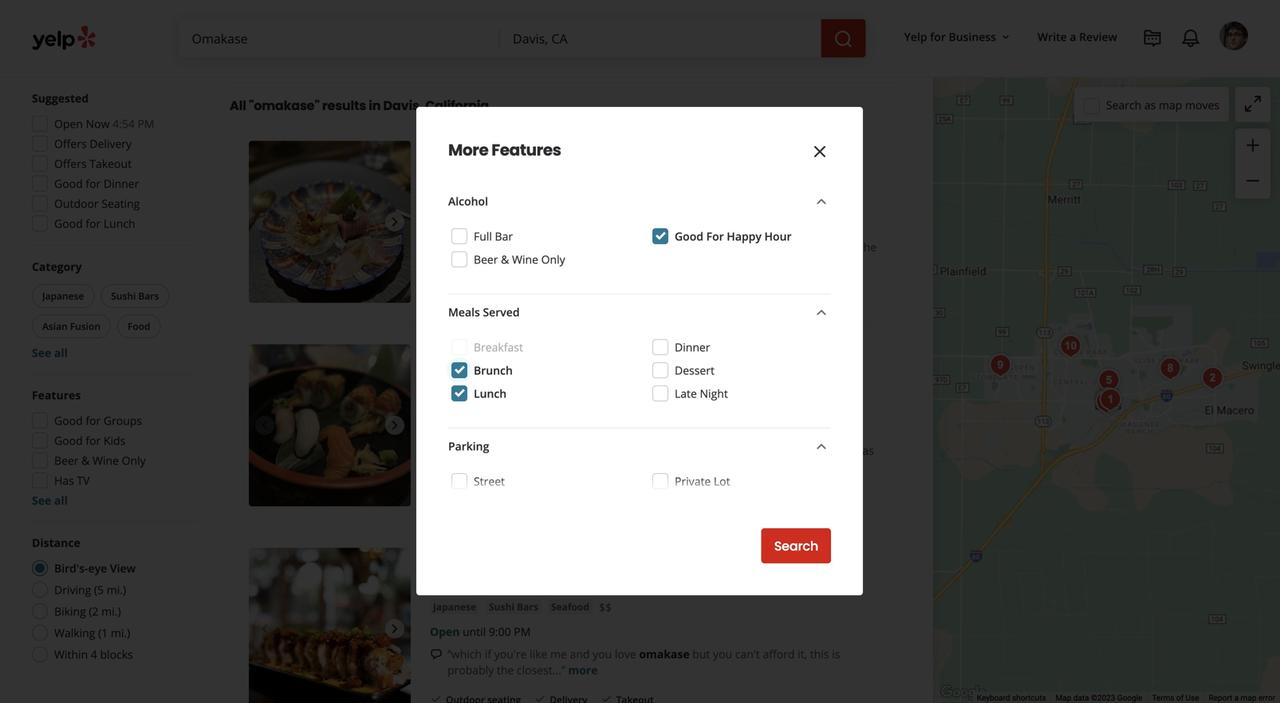 Task type: vqa. For each thing, say whether or not it's contained in the screenshot.
group
yes



Task type: describe. For each thing, give the bounding box(es) containing it.
16 checkmark v2 image down but you can't afford it, this is probably the closest..."
[[601, 693, 613, 703]]

sushi bars for sushi bars button for japanese "button" corresponding to 1st japanese link from the bottom's "sushi bars" 'link'
[[489, 600, 539, 613]]

mikuni japanese restaurant and sushi bar
[[448, 548, 786, 570]]

more link for and
[[510, 255, 539, 270]]

offers for offers delivery
[[54, 136, 87, 151]]

sushi for sushi bars button for japanese "button" corresponding to 1st japanese link from the bottom's "sushi bars" 'link'
[[489, 600, 515, 613]]

!"
[[500, 255, 507, 270]]

0 horizontal spatial 16 checkmark v2 image
[[430, 693, 443, 703]]

2 horizontal spatial 16 checkmark v2 image
[[601, 489, 613, 502]]

suggested
[[32, 91, 89, 106]]

mi.) for biking (2 mi.)
[[101, 604, 121, 619]]

map for error
[[1241, 693, 1257, 703]]

0 horizontal spatial wife
[[470, 443, 492, 458]]

outdoor up good for lunch
[[54, 196, 99, 211]]

0 vertical spatial takeout
[[90, 156, 132, 171]]

1 you from the left
[[593, 646, 612, 661]]

keyboard
[[977, 693, 1011, 703]]

0 vertical spatial mikuni japanese restaurant and sushi bar image
[[1091, 386, 1123, 418]]

bar inside more features dialog
[[495, 229, 513, 244]]

biking
[[54, 604, 86, 619]]

kids
[[104, 433, 126, 448]]

driving
[[54, 582, 91, 597]]

fusion
[[70, 320, 101, 333]]

full bar
[[474, 229, 513, 244]]

16 speech v2 image for "which if you're like me and you love
[[430, 648, 443, 661]]

view
[[110, 561, 136, 576]]

2 vertical spatial delivery
[[550, 489, 588, 503]]

$$ button
[[75, 36, 115, 61]]

good for lunch
[[54, 216, 135, 231]]

they
[[788, 239, 811, 254]]

sushi bars button for topmost "sushi bars" 'link'
[[430, 192, 486, 208]]

all for features
[[54, 493, 68, 508]]

asian
[[42, 320, 68, 333]]

walking
[[54, 625, 95, 640]]

terms of use
[[1153, 693, 1200, 703]]

mikuni japanese restaurant and sushi bar link
[[448, 548, 786, 570]]

sushi left search button at bottom right
[[712, 548, 754, 570]]

san
[[830, 0, 849, 13]]

late night
[[675, 386, 728, 401]]

sushi for sushi bars button corresponding to topmost "sushi bars" 'link'
[[433, 193, 459, 206]]

close image
[[811, 142, 830, 161]]

map data ©2023 google
[[1056, 693, 1143, 703]]

"omakase"
[[249, 97, 320, 115]]

16 chevron down v2 image
[[1000, 31, 1013, 44]]

$
[[53, 42, 58, 55]]

opens in 6 min
[[430, 217, 513, 232]]

report a map error link
[[1209, 693, 1276, 703]]

outdoor seating
[[54, 196, 140, 211]]

1 vertical spatial in
[[369, 97, 381, 115]]

1 vertical spatial bar
[[758, 548, 786, 570]]

features inside dialog
[[492, 139, 561, 161]]

results
[[322, 97, 366, 115]]

features inside group
[[32, 387, 81, 403]]

1 vertical spatial $$
[[599, 600, 612, 615]]

offers for offers takeout
[[54, 156, 87, 171]]

google image
[[938, 682, 990, 703]]

platter and my other friends got various rolls as well as one or..."
[[448, 443, 875, 474]]

beer & wine only inside group
[[54, 453, 146, 468]]

sushi bars for sushi bars button corresponding to topmost "sushi bars" 'link'
[[433, 193, 483, 206]]

to
[[547, 13, 558, 29]]

a right 'write'
[[1070, 29, 1077, 44]]

eat
[[490, 0, 506, 13]]

asian fusion
[[42, 320, 101, 333]]

eye
[[88, 561, 107, 576]]

nami sushi image
[[1155, 353, 1187, 385]]

0 vertical spatial more link
[[599, 13, 628, 29]]

projects image
[[1144, 29, 1163, 48]]

"my
[[448, 443, 467, 458]]

seafood button
[[548, 599, 593, 615]]

1 vertical spatial as
[[863, 443, 875, 458]]

previous image for mikuni japanese restaurant and sushi bar
[[255, 619, 275, 638]]

now
[[86, 116, 110, 131]]

1 vertical spatial mikuni japanese restaurant and sushi bar image
[[249, 548, 411, 703]]

japanese down 4 star rating image
[[433, 396, 476, 410]]

platter
[[627, 443, 662, 458]]

parking button
[[448, 437, 832, 457]]

0 horizontal spatial &
[[81, 453, 90, 468]]

0 vertical spatial as
[[1145, 97, 1157, 112]]

mi.) for driving (5 mi.)
[[107, 582, 126, 597]]

japanese down category
[[42, 289, 84, 302]]

zoom in image
[[1244, 136, 1263, 155]]

terms of use link
[[1153, 693, 1200, 703]]

japanese up open until 9:00 pm
[[433, 600, 476, 613]]

16 checkmark v2 image down big
[[534, 489, 547, 502]]

unique
[[544, 0, 581, 13]]

9:00
[[489, 624, 511, 639]]

only inside more features dialog
[[542, 252, 566, 267]]

good for good for lunch
[[54, 216, 83, 231]]

hikari
[[448, 141, 497, 163]]

davis sushi & fusion image
[[985, 350, 1017, 381]]

took
[[458, 239, 481, 254]]

bars for japanese "button" corresponding to 1st japanese link from the bottom's "sushi bars" 'link'
[[517, 600, 539, 613]]

outdoor for 16 checkmark v2 image under area
[[446, 44, 485, 57]]

all for category
[[54, 345, 68, 360]]

within
[[54, 647, 88, 662]]

good for kids
[[54, 433, 126, 448]]

0 vertical spatial japanese button
[[32, 284, 94, 308]]

0 vertical spatial lunch
[[104, 216, 135, 231]]

good for dinner
[[54, 176, 139, 191]]

and right me
[[570, 646, 590, 661]]

2 horizontal spatial &
[[548, 141, 559, 163]]

0 vertical spatial delivery
[[550, 44, 588, 57]]

street
[[474, 474, 505, 489]]

myu myu image
[[1092, 381, 1124, 413]]

the inside "i took my wife and a few friends here on a wednesday night and they all loved the omakase !" more
[[860, 239, 877, 254]]

lunch inside more features dialog
[[474, 386, 507, 401]]

seating for japanese
[[488, 489, 521, 503]]

good for groups
[[54, 413, 142, 428]]

previous image for huku japanese bistro
[[255, 416, 275, 435]]

huku japanese bistro
[[448, 344, 619, 366]]

biking (2 mi.)
[[54, 604, 121, 619]]

in inside "burma eat brings unique flavor and spices that has been very popular in san francisco bay area to davis."
[[817, 0, 827, 13]]

see all button for category
[[32, 345, 68, 360]]

sushi bars button up food
[[101, 284, 169, 308]]

closest..."
[[517, 662, 566, 677]]

4 star rating image
[[430, 371, 516, 387]]

you inside but you can't afford it, this is probably the closest..."
[[713, 646, 733, 661]]

brings
[[509, 0, 542, 13]]

open for mikuni japanese restaurant and sushi bar
[[430, 624, 460, 639]]

yuchan shokudo image
[[1092, 384, 1124, 416]]

google
[[1118, 693, 1143, 703]]

(5
[[94, 582, 104, 597]]

lot
[[714, 474, 731, 489]]

16 speech v2 image for "burma eat brings unique flavor and spices that has been very popular in san francisco bay area to davis."
[[430, 0, 443, 12]]

for for lunch
[[86, 216, 101, 231]]

$$$$
[[164, 42, 185, 55]]

0 horizontal spatial as
[[471, 459, 483, 474]]

can't
[[736, 646, 760, 661]]

notifications image
[[1182, 29, 1201, 48]]

bars up food
[[138, 289, 159, 302]]

open inside group
[[54, 116, 83, 131]]

16 checkmark v2 image down area
[[534, 44, 547, 57]]

open for huku japanese bistro
[[430, 420, 460, 436]]

until for mikuni
[[463, 624, 486, 639]]

shortcuts
[[1013, 693, 1047, 703]]

9:30
[[489, 420, 511, 436]]

good for good for happy hour
[[675, 229, 704, 244]]

more inside "i took my wife and a few friends here on a wednesday night and they all loved the omakase !" more
[[510, 255, 539, 270]]

davis,
[[383, 97, 423, 115]]

hikari sushi & omakase link
[[448, 141, 639, 163]]

big
[[534, 443, 550, 458]]

friends inside platter and my other friends got various rolls as well as one or..."
[[738, 443, 774, 458]]

wednesday
[[673, 239, 733, 254]]

see for features
[[32, 493, 51, 508]]

pm for mikuni
[[514, 624, 531, 639]]

i love sushi image
[[1055, 330, 1087, 362]]

outdoor for 16 checkmark v2 image over the huku japanese bistro link
[[446, 286, 485, 299]]

1 horizontal spatial 16 checkmark v2 image
[[534, 693, 547, 703]]

sushi bars for sushi bars button over food
[[111, 289, 159, 302]]

asian fusion button
[[32, 314, 111, 338]]

restaurant
[[584, 548, 673, 570]]

slideshow element for huku japanese bistro
[[249, 344, 411, 506]]

outdoor for 16 checkmark v2 image under big
[[446, 489, 485, 503]]

for
[[707, 229, 724, 244]]

0 vertical spatial more
[[599, 13, 628, 29]]

24 chevron down v2 image
[[812, 437, 832, 456]]

option group containing distance
[[27, 535, 198, 667]]

only inside group
[[122, 453, 146, 468]]

and left few
[[527, 239, 547, 254]]

1 horizontal spatial in
[[468, 217, 479, 232]]

1 seating from the top
[[488, 44, 521, 57]]

bird's-eye view
[[54, 561, 136, 576]]

huku japanese bistro link
[[448, 344, 619, 366]]

a left few
[[550, 239, 556, 254]]

"which if you're like me and you love omakase
[[448, 646, 690, 661]]

bars for topmost "sushi bars" 'link'
[[461, 193, 483, 206]]

all
[[230, 97, 246, 115]]

served
[[483, 304, 520, 320]]

or..."
[[508, 459, 533, 474]]

"burma
[[448, 0, 487, 13]]

groups
[[104, 413, 142, 428]]

"my wife got the big
[[448, 443, 553, 458]]

it,
[[798, 646, 808, 661]]

got inside platter and my other friends got various rolls as well as one or..."
[[777, 443, 794, 458]]

a right report
[[1235, 693, 1239, 703]]

all "omakase" results in davis, california
[[230, 97, 489, 115]]

zoom out image
[[1244, 171, 1263, 190]]

a right on
[[664, 239, 670, 254]]

hikari sushi & omakase image
[[1095, 384, 1127, 416]]

(2
[[89, 604, 99, 619]]

0 vertical spatial pm
[[138, 116, 154, 131]]

next image for hikari sushi & omakase
[[385, 212, 405, 232]]

and right restaurant
[[677, 548, 707, 570]]

1 vertical spatial the
[[514, 443, 531, 458]]

map region
[[932, 0, 1281, 703]]

on
[[647, 239, 661, 254]]

late
[[675, 386, 697, 401]]

good for good for kids
[[54, 433, 83, 448]]

business
[[949, 29, 997, 44]]

sushi bars link for japanese "button" corresponding to second japanese link from the bottom of the page
[[486, 395, 542, 411]]



Task type: locate. For each thing, give the bounding box(es) containing it.
beer inside more features dialog
[[474, 252, 498, 267]]

for right yelp at the top right of the page
[[931, 29, 946, 44]]

1 vertical spatial map
[[1241, 693, 1257, 703]]

slideshow element
[[249, 141, 411, 303], [249, 344, 411, 506], [249, 548, 411, 703]]

good for good for dinner
[[54, 176, 83, 191]]

2 vertical spatial slideshow element
[[249, 548, 411, 703]]

you right but
[[713, 646, 733, 661]]

japanese link down 4 star rating image
[[430, 395, 480, 411]]

1 vertical spatial seating
[[488, 286, 521, 299]]

pm for huku
[[514, 420, 531, 436]]

24 chevron down v2 image for brunch
[[812, 303, 832, 322]]

2 vertical spatial seating
[[488, 489, 521, 503]]

2 slideshow element from the top
[[249, 344, 411, 506]]

wine right !"
[[512, 252, 539, 267]]

open now 4:54 pm
[[54, 116, 154, 131]]

outdoor seating for huku
[[446, 489, 521, 503]]

got up one
[[495, 443, 511, 458]]

1 vertical spatial more
[[510, 255, 539, 270]]

2 next image from the top
[[385, 416, 405, 435]]

friends right other at right
[[738, 443, 774, 458]]

0 horizontal spatial beer & wine only
[[54, 453, 146, 468]]

offers up offers takeout
[[54, 136, 87, 151]]

mi.) for walking (1 mi.)
[[111, 625, 130, 640]]

$$ inside button
[[90, 42, 101, 55]]

all down asian
[[54, 345, 68, 360]]

parking
[[448, 439, 489, 454]]

seating down bay
[[488, 44, 521, 57]]

None search field
[[179, 19, 870, 57]]

1 vertical spatial open
[[430, 420, 460, 436]]

error
[[1259, 693, 1276, 703]]

dinner up 'dessert'
[[675, 340, 711, 355]]

beer & wine only down good for kids
[[54, 453, 146, 468]]

the up or..." at the left of page
[[514, 443, 531, 458]]

1 japanese link from the top
[[430, 395, 480, 411]]

my for other
[[687, 443, 704, 458]]

a
[[1070, 29, 1077, 44], [550, 239, 556, 254], [664, 239, 670, 254], [1235, 693, 1239, 703]]

all
[[814, 239, 826, 254], [54, 345, 68, 360], [54, 493, 68, 508]]

dinner up seating
[[104, 176, 139, 191]]

probably
[[448, 662, 494, 677]]

outdoor seating for hikari
[[446, 286, 521, 299]]

1 vertical spatial sushi bars link
[[486, 395, 542, 411]]

takeout for the rightmost 16 checkmark v2 icon
[[617, 489, 654, 503]]

wine inside group
[[93, 453, 119, 468]]

seating
[[102, 196, 140, 211]]

24 chevron down v2 image for beer & wine only
[[812, 192, 832, 211]]

sushi bars
[[433, 193, 483, 206], [111, 289, 159, 302], [489, 396, 539, 410], [489, 600, 539, 613]]

mikuni
[[448, 548, 504, 570]]

features right more
[[492, 139, 561, 161]]

keyboard shortcuts
[[977, 693, 1047, 703]]

3 outdoor seating from the top
[[446, 489, 521, 503]]

takeout up good for dinner
[[90, 156, 132, 171]]

that
[[674, 0, 695, 13]]

good down outdoor seating
[[54, 216, 83, 231]]

walking (1 mi.)
[[54, 625, 130, 640]]

but
[[693, 646, 711, 661]]

16 checkmark v2 image
[[601, 489, 613, 502], [430, 693, 443, 703], [534, 693, 547, 703]]

16 checkmark v2 image down 'parking' dropdown button
[[601, 489, 613, 502]]

sushi bars link
[[430, 192, 486, 208], [486, 395, 542, 411], [486, 599, 542, 615]]

sushi bars button for japanese "button" corresponding to 1st japanese link from the bottom's "sushi bars" 'link'
[[486, 599, 542, 615]]

more right !"
[[510, 255, 539, 270]]

friends
[[581, 239, 617, 254], [738, 443, 774, 458]]

popular
[[773, 0, 814, 13]]

2 vertical spatial open
[[430, 624, 460, 639]]

good down good for groups at the bottom left of page
[[54, 433, 83, 448]]

good for good for groups
[[54, 413, 83, 428]]

driving (5 mi.)
[[54, 582, 126, 597]]

user actions element
[[892, 20, 1271, 118]]

takeout down few
[[550, 286, 588, 299]]

outdoor seating down francisco
[[446, 44, 521, 57]]

0 horizontal spatial only
[[122, 453, 146, 468]]

report
[[1209, 693, 1233, 703]]

delivery down the "davis.""
[[550, 44, 588, 57]]

until for huku
[[463, 420, 486, 436]]

1 vertical spatial lunch
[[474, 386, 507, 401]]

2 vertical spatial japanese button
[[430, 599, 480, 615]]

1 horizontal spatial more link
[[569, 662, 598, 677]]

1 horizontal spatial wine
[[512, 252, 539, 267]]

2 vertical spatial more link
[[569, 662, 598, 677]]

group containing category
[[29, 259, 198, 361]]

1 vertical spatial 24 chevron down v2 image
[[812, 303, 832, 322]]

24 chevron down v2 image down close icon
[[812, 192, 832, 211]]

expand map image
[[1244, 94, 1263, 113]]

one
[[486, 459, 505, 474]]

0 vertical spatial 24 chevron down v2 image
[[812, 192, 832, 211]]

1 vertical spatial wife
[[470, 443, 492, 458]]

2 horizontal spatial takeout
[[617, 489, 654, 503]]

in left san at the top right of page
[[817, 0, 827, 13]]

beer & wine only inside more features dialog
[[474, 252, 566, 267]]

2 see all button from the top
[[32, 493, 68, 508]]

my burma image
[[1093, 388, 1125, 420]]

1 horizontal spatial beer & wine only
[[474, 252, 566, 267]]

meals
[[448, 304, 480, 320]]

omakase up alcohol dropdown button
[[564, 141, 639, 163]]

min
[[491, 217, 513, 232]]

1 vertical spatial more link
[[510, 255, 539, 270]]

seating
[[488, 44, 521, 57], [488, 286, 521, 299], [488, 489, 521, 503]]

japanese
[[42, 289, 84, 302], [495, 344, 567, 366], [433, 396, 476, 410], [508, 548, 580, 570], [433, 600, 476, 613]]

see all button down has
[[32, 493, 68, 508]]

1 vertical spatial beer
[[54, 453, 79, 468]]

good
[[54, 176, 83, 191], [54, 216, 83, 231], [675, 229, 704, 244], [54, 413, 83, 428], [54, 433, 83, 448]]

0 vertical spatial sushi bars link
[[430, 192, 486, 208]]

my left other at right
[[687, 443, 704, 458]]

dinner
[[104, 176, 139, 191], [675, 340, 711, 355]]

seating down street
[[488, 489, 521, 503]]

next image
[[385, 212, 405, 232], [385, 416, 405, 435], [385, 619, 405, 638]]

search button
[[762, 528, 832, 563]]

1 horizontal spatial omakase
[[564, 141, 639, 163]]

wine inside more features dialog
[[512, 252, 539, 267]]

beer & wine only down full bar
[[474, 252, 566, 267]]

for down offers takeout
[[86, 176, 101, 191]]

16 checkmark v2 image up the huku japanese bistro link
[[534, 286, 547, 299]]

sushi for sushi bars button associated with "sushi bars" 'link' related to japanese "button" corresponding to second japanese link from the bottom of the page
[[489, 396, 515, 410]]

bars left seafood
[[517, 600, 539, 613]]

sushi bars link up the 'opens'
[[430, 192, 486, 208]]

1 slideshow element from the top
[[249, 141, 411, 303]]

next image for mikuni japanese restaurant and sushi bar
[[385, 619, 405, 638]]

1 horizontal spatial wife
[[503, 239, 524, 254]]

my inside platter and my other friends got various rolls as well as one or..."
[[687, 443, 704, 458]]

2 vertical spatial outdoor seating
[[446, 489, 521, 503]]

delivery inside group
[[90, 136, 132, 151]]

area
[[521, 13, 544, 29]]

2 outdoor seating from the top
[[446, 286, 521, 299]]

me
[[551, 646, 567, 661]]

0 horizontal spatial in
[[369, 97, 381, 115]]

0 vertical spatial omakase
[[564, 141, 639, 163]]

0 vertical spatial search
[[1107, 97, 1142, 112]]

1 vertical spatial see
[[32, 493, 51, 508]]

california
[[426, 97, 489, 115]]

japanese button for 1st japanese link from the bottom
[[430, 599, 480, 615]]

next image for huku japanese bistro
[[385, 416, 405, 435]]

see for category
[[32, 345, 51, 360]]

1 24 chevron down v2 image from the top
[[812, 192, 832, 211]]

2 vertical spatial takeout
[[617, 489, 654, 503]]

2 vertical spatial the
[[497, 662, 514, 677]]

"which
[[448, 646, 482, 661]]

hour
[[765, 229, 792, 244]]

only down kids
[[122, 453, 146, 468]]

my right took
[[484, 239, 500, 254]]

1 horizontal spatial as
[[863, 443, 875, 458]]

1 see from the top
[[32, 345, 51, 360]]

open
[[54, 116, 83, 131], [430, 420, 460, 436], [430, 624, 460, 639]]

this
[[811, 646, 830, 661]]

0 horizontal spatial got
[[495, 443, 511, 458]]

wife
[[503, 239, 524, 254], [470, 443, 492, 458]]

sushi bars link up 9:00
[[486, 599, 542, 615]]

omakase inside "i took my wife and a few friends here on a wednesday night and they all loved the omakase !" more
[[448, 255, 500, 270]]

1 horizontal spatial $$
[[599, 600, 612, 615]]

sushi bars button up the 'opens'
[[430, 192, 486, 208]]

0 horizontal spatial dinner
[[104, 176, 139, 191]]

sushi bars up food
[[111, 289, 159, 302]]

1 until from the top
[[463, 420, 486, 436]]

search inside button
[[775, 537, 819, 555]]

1 horizontal spatial more
[[569, 662, 598, 677]]

2 previous image from the top
[[255, 619, 275, 638]]

for for dinner
[[86, 176, 101, 191]]

pm
[[138, 116, 154, 131], [514, 420, 531, 436], [514, 624, 531, 639]]

3 slideshow element from the top
[[249, 548, 411, 703]]

mermaid sushi image
[[1094, 365, 1126, 397]]

search image
[[834, 30, 854, 49]]

japanese up seafood
[[508, 548, 580, 570]]

0 horizontal spatial omakase
[[448, 255, 500, 270]]

my for wife
[[484, 239, 500, 254]]

$$ right $
[[90, 42, 101, 55]]

0 vertical spatial mi.)
[[107, 582, 126, 597]]

2 vertical spatial more
[[569, 662, 598, 677]]

and right platter
[[665, 443, 685, 458]]

various
[[797, 443, 835, 458]]

0 vertical spatial my
[[484, 239, 500, 254]]

0 vertical spatial next image
[[385, 212, 405, 232]]

bird's-
[[54, 561, 88, 576]]

2 vertical spatial &
[[81, 453, 90, 468]]

2 horizontal spatial more
[[599, 13, 628, 29]]

and left they
[[766, 239, 786, 254]]

zen toro japanese bistro & sushi bar image
[[1093, 383, 1125, 415]]

open down the suggested
[[54, 116, 83, 131]]

is
[[832, 646, 841, 661]]

2 24 chevron down v2 image from the top
[[812, 303, 832, 322]]

more link down "which if you're like me and you love omakase
[[569, 662, 598, 677]]

1 vertical spatial delivery
[[90, 136, 132, 151]]

seating for sushi
[[488, 286, 521, 299]]

2 vertical spatial sushi bars link
[[486, 599, 542, 615]]

more down "which if you're like me and you love omakase
[[569, 662, 598, 677]]

0 vertical spatial outdoor seating
[[446, 44, 521, 57]]

slideshow element for mikuni japanese restaurant and sushi bar
[[249, 548, 411, 703]]

good down offers takeout
[[54, 176, 83, 191]]

sushi bars up 9:00
[[489, 600, 539, 613]]

sushi bars for sushi bars button associated with "sushi bars" 'link' related to japanese "button" corresponding to second japanese link from the bottom of the page
[[489, 396, 539, 410]]

0 vertical spatial see
[[32, 345, 51, 360]]

sushi for sushi bars button over food
[[111, 289, 136, 302]]

for for groups
[[86, 413, 101, 428]]

dinner inside more features dialog
[[675, 340, 711, 355]]

sushi up the 'opens'
[[433, 193, 459, 206]]

huku japanese bistro image
[[1197, 362, 1229, 394]]

previous image
[[255, 416, 275, 435], [255, 619, 275, 638]]

slideshow element for hikari sushi & omakase
[[249, 141, 411, 303]]

sushi bars link up 9:30 at left bottom
[[486, 395, 542, 411]]

2 vertical spatial all
[[54, 493, 68, 508]]

1 vertical spatial omakase
[[448, 255, 500, 270]]

& inside more features dialog
[[501, 252, 509, 267]]

group containing suggested
[[27, 90, 198, 236]]

1 previous image from the top
[[255, 416, 275, 435]]

until up parking
[[463, 420, 486, 436]]

1 next image from the top
[[385, 212, 405, 232]]

see all for features
[[32, 493, 68, 508]]

pm right 9:00
[[514, 624, 531, 639]]

for inside 'button'
[[931, 29, 946, 44]]

1 vertical spatial search
[[775, 537, 819, 555]]

group
[[27, 90, 198, 236], [1236, 128, 1271, 199], [29, 259, 198, 361], [27, 387, 198, 508]]

as
[[1145, 97, 1157, 112], [863, 443, 875, 458], [471, 459, 483, 474]]

for up good for kids
[[86, 413, 101, 428]]

huku japanese bistro image
[[249, 344, 411, 506]]

1 vertical spatial friends
[[738, 443, 774, 458]]

outdoor down street
[[446, 489, 485, 503]]

bars down the huku japanese bistro link
[[517, 396, 539, 410]]

4:54
[[113, 116, 135, 131]]

0 vertical spatial friends
[[581, 239, 617, 254]]

24 chevron down v2 image down loved
[[812, 303, 832, 322]]

1 horizontal spatial got
[[777, 443, 794, 458]]

search for search
[[775, 537, 819, 555]]

0 vertical spatial open
[[54, 116, 83, 131]]

1 horizontal spatial dinner
[[675, 340, 711, 355]]

sushi
[[501, 141, 543, 163], [433, 193, 459, 206], [111, 289, 136, 302], [489, 396, 515, 410], [712, 548, 754, 570], [489, 600, 515, 613]]

0 horizontal spatial friends
[[581, 239, 617, 254]]

until up "which
[[463, 624, 486, 639]]

2 got from the left
[[777, 443, 794, 458]]

japanese down the served
[[495, 344, 567, 366]]

1 vertical spatial &
[[501, 252, 509, 267]]

sushi bars inside group
[[111, 289, 159, 302]]

hikari sushi & omakase image
[[249, 141, 411, 303]]

blocks
[[100, 647, 133, 662]]

see down asian
[[32, 345, 51, 360]]

for for business
[[931, 29, 946, 44]]

my inside "i took my wife and a few friends here on a wednesday night and they all loved the omakase !" more
[[484, 239, 500, 254]]

in left 6
[[468, 217, 479, 232]]

sushi inside group
[[111, 289, 136, 302]]

more down the flavor
[[599, 13, 628, 29]]

sushi bars button for "sushi bars" 'link' related to japanese "button" corresponding to second japanese link from the bottom of the page
[[486, 395, 542, 411]]

2 horizontal spatial in
[[817, 0, 827, 13]]

1 vertical spatial beer & wine only
[[54, 453, 146, 468]]

2 japanese link from the top
[[430, 599, 480, 615]]

"i took my wife and a few friends here on a wednesday night and they all loved the omakase !" more
[[448, 239, 877, 270]]

1 vertical spatial dinner
[[675, 340, 711, 355]]

offers down offers delivery
[[54, 156, 87, 171]]

keyboard shortcuts button
[[977, 692, 1047, 703]]

3 seating from the top
[[488, 489, 521, 503]]

in left davis,
[[369, 97, 381, 115]]

see all down has
[[32, 493, 68, 508]]

tv
[[77, 473, 90, 488]]

the right loved
[[860, 239, 877, 254]]

bay
[[499, 13, 518, 29]]

sushi bars button up 9:30 at left bottom
[[486, 395, 542, 411]]

food
[[128, 320, 150, 333]]

outdoor seating up meals served in the left of the page
[[446, 286, 521, 299]]

map left error
[[1241, 693, 1257, 703]]

1 vertical spatial takeout
[[550, 286, 588, 299]]

1 horizontal spatial mikuni japanese restaurant and sushi bar image
[[1091, 386, 1123, 418]]

friends inside "i took my wife and a few friends here on a wednesday night and they all loved the omakase !" more
[[581, 239, 617, 254]]

as right rolls
[[863, 443, 875, 458]]

got
[[495, 443, 511, 458], [777, 443, 794, 458]]

0 horizontal spatial lunch
[[104, 216, 135, 231]]

more link right !"
[[510, 255, 539, 270]]

2 see all from the top
[[32, 493, 68, 508]]

mi.) right (2
[[101, 604, 121, 619]]

sushi right hikari at the top
[[501, 141, 543, 163]]

distance
[[32, 535, 80, 550]]

in
[[817, 0, 827, 13], [369, 97, 381, 115], [468, 217, 479, 232]]

previous image
[[255, 212, 275, 232]]

bars for "sushi bars" 'link' related to japanese "button" corresponding to second japanese link from the bottom of the page
[[517, 396, 539, 410]]

2 16 speech v2 image from the top
[[430, 648, 443, 661]]

bars
[[461, 193, 483, 206], [138, 289, 159, 302], [517, 396, 539, 410], [517, 600, 539, 613]]

japanese button up open until 9:00 pm
[[430, 599, 480, 615]]

0 vertical spatial features
[[492, 139, 561, 161]]

until
[[463, 420, 486, 436], [463, 624, 486, 639]]

1 vertical spatial japanese link
[[430, 599, 480, 615]]

omakase
[[640, 646, 690, 661]]

bars up opens in 6 min
[[461, 193, 483, 206]]

map for moves
[[1159, 97, 1183, 112]]

2 vertical spatial mi.)
[[111, 625, 130, 640]]

search for search as map moves
[[1107, 97, 1142, 112]]

24 chevron down v2 image inside the meals served 'dropdown button'
[[812, 303, 832, 322]]

0 horizontal spatial more link
[[510, 255, 539, 270]]

0 vertical spatial until
[[463, 420, 486, 436]]

more link for me
[[569, 662, 598, 677]]

0 vertical spatial only
[[542, 252, 566, 267]]

option group
[[27, 535, 198, 667]]

1 horizontal spatial bar
[[758, 548, 786, 570]]

good inside more features dialog
[[675, 229, 704, 244]]

0 horizontal spatial more
[[510, 255, 539, 270]]

16 checkmark v2 image
[[534, 44, 547, 57], [534, 286, 547, 299], [534, 489, 547, 502], [601, 693, 613, 703]]

0 horizontal spatial beer
[[54, 453, 79, 468]]

report a map error
[[1209, 693, 1276, 703]]

has
[[698, 0, 716, 13]]

©2023
[[1092, 693, 1116, 703]]

1 horizontal spatial my
[[687, 443, 704, 458]]

as left one
[[471, 459, 483, 474]]

sushi bars button up 9:00
[[486, 599, 542, 615]]

beer inside group
[[54, 453, 79, 468]]

see all button for features
[[32, 493, 68, 508]]

0 vertical spatial seating
[[488, 44, 521, 57]]

the inside but you can't afford it, this is probably the closest..."
[[497, 662, 514, 677]]

open up "which
[[430, 624, 460, 639]]

1 outdoor seating from the top
[[446, 44, 521, 57]]

map
[[1056, 693, 1072, 703]]

group containing features
[[27, 387, 198, 508]]

1 see all from the top
[[32, 345, 68, 360]]

1 offers from the top
[[54, 136, 87, 151]]

$$
[[90, 42, 101, 55], [599, 600, 612, 615]]

0 vertical spatial all
[[814, 239, 826, 254]]

alcohol button
[[448, 192, 832, 212]]

of
[[1177, 693, 1184, 703]]

1 vertical spatial pm
[[514, 420, 531, 436]]

delivery down open now 4:54 pm
[[90, 136, 132, 151]]

2 offers from the top
[[54, 156, 87, 171]]

for for kids
[[86, 433, 101, 448]]

use
[[1186, 693, 1200, 703]]

all inside "i took my wife and a few friends here on a wednesday night and they all loved the omakase !" more
[[814, 239, 826, 254]]

takeout for 16 checkmark v2 image over the huku japanese bistro link
[[550, 286, 588, 299]]

1 see all button from the top
[[32, 345, 68, 360]]

pm right 9:30 at left bottom
[[514, 420, 531, 436]]

meals served
[[448, 304, 520, 320]]

2 until from the top
[[463, 624, 486, 639]]

see all for category
[[32, 345, 68, 360]]

all right they
[[814, 239, 826, 254]]

other
[[706, 443, 735, 458]]

1 horizontal spatial you
[[713, 646, 733, 661]]

spices
[[639, 0, 671, 13]]

2 see from the top
[[32, 493, 51, 508]]

mikuni japanese restaurant and sushi bar image
[[1091, 386, 1123, 418], [249, 548, 411, 703]]

outdoor down francisco
[[446, 44, 485, 57]]

meals served button
[[448, 303, 832, 323]]

friends right few
[[581, 239, 617, 254]]

and inside platter and my other friends got various rolls as well as one or..."
[[665, 443, 685, 458]]

japanese button down 4 star rating image
[[430, 395, 480, 411]]

1 got from the left
[[495, 443, 511, 458]]

1 16 speech v2 image from the top
[[430, 0, 443, 12]]

0 vertical spatial offers
[[54, 136, 87, 151]]

16 checkmark v2 image down open until 9:00 pm
[[430, 693, 443, 703]]

0 vertical spatial 16 speech v2 image
[[430, 0, 443, 12]]

more
[[599, 13, 628, 29], [510, 255, 539, 270], [569, 662, 598, 677]]

1 horizontal spatial only
[[542, 252, 566, 267]]

2 horizontal spatial more link
[[599, 13, 628, 29]]

seafood link
[[548, 599, 593, 615]]

"burma eat brings unique flavor and spices that has been very popular in san francisco bay area to davis."
[[448, 0, 849, 29]]

24 chevron down v2 image inside alcohol dropdown button
[[812, 192, 832, 211]]

outdoor up meals
[[446, 286, 485, 299]]

delivery
[[550, 44, 588, 57], [90, 136, 132, 151], [550, 489, 588, 503]]

sushi up food
[[111, 289, 136, 302]]

3 next image from the top
[[385, 619, 405, 638]]

but you can't afford it, this is probably the closest..."
[[448, 646, 841, 677]]

24 chevron down v2 image
[[812, 192, 832, 211], [812, 303, 832, 322]]

lunch down brunch
[[474, 386, 507, 401]]

bistro
[[571, 344, 619, 366]]

1 vertical spatial see all button
[[32, 493, 68, 508]]

1 vertical spatial outdoor seating
[[446, 286, 521, 299]]

2 seating from the top
[[488, 286, 521, 299]]

private
[[675, 474, 711, 489]]

2 horizontal spatial as
[[1145, 97, 1157, 112]]

beer left !"
[[474, 252, 498, 267]]

and inside "burma eat brings unique flavor and spices that has been very popular in san francisco bay area to davis."
[[616, 0, 636, 13]]

for down outdoor seating
[[86, 216, 101, 231]]

been
[[719, 0, 746, 13]]

night
[[736, 239, 763, 254]]

16 speech v2 image
[[430, 0, 443, 12], [430, 648, 443, 661]]

sushi bars link for japanese "button" corresponding to 1st japanese link from the bottom
[[486, 599, 542, 615]]

wife inside "i took my wife and a few friends here on a wednesday night and they all loved the omakase !" more
[[503, 239, 524, 254]]

16 speech v2 image left "which
[[430, 648, 443, 661]]

more features dialog
[[0, 0, 1281, 703]]

outdoor
[[446, 44, 485, 57], [54, 196, 99, 211], [446, 286, 485, 299], [446, 489, 485, 503]]

my
[[484, 239, 500, 254], [687, 443, 704, 458]]

1 vertical spatial see all
[[32, 493, 68, 508]]

happy
[[727, 229, 762, 244]]

the down the you're
[[497, 662, 514, 677]]

japanese button for second japanese link from the bottom of the page
[[430, 395, 480, 411]]

0 vertical spatial bar
[[495, 229, 513, 244]]

2 you from the left
[[713, 646, 733, 661]]

love
[[615, 646, 637, 661]]

1 vertical spatial until
[[463, 624, 486, 639]]

0 vertical spatial slideshow element
[[249, 141, 411, 303]]



